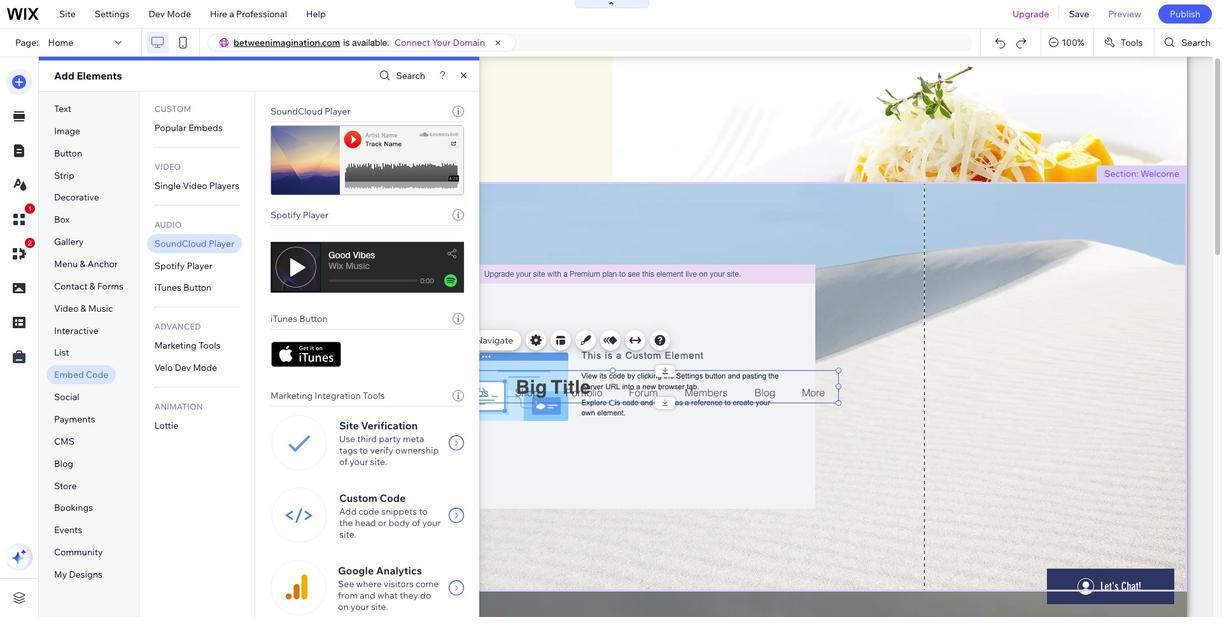 Task type: describe. For each thing, give the bounding box(es) containing it.
1 horizontal spatial spotify
[[271, 209, 301, 221]]

1 vertical spatial search button
[[377, 67, 425, 85]]

cms
[[54, 436, 74, 447]]

betweenimagination.com
[[234, 37, 340, 48]]

interactive
[[54, 325, 99, 337]]

marketing for marketing tools
[[155, 340, 197, 352]]

single video players
[[155, 180, 239, 192]]

site. for custom
[[339, 529, 356, 541]]

& for contact
[[90, 281, 95, 292]]

1 vertical spatial video
[[183, 180, 207, 192]]

custom for custom
[[155, 104, 191, 114]]

2 horizontal spatial button
[[299, 313, 328, 325]]

& for menu
[[80, 258, 86, 270]]

anchor
[[88, 258, 118, 270]]

section: welcome
[[1105, 168, 1180, 180]]

animation
[[155, 402, 203, 412]]

100% button
[[1042, 29, 1094, 57]]

1 horizontal spatial itunes button
[[271, 313, 328, 325]]

video for video
[[155, 162, 181, 172]]

payments
[[54, 414, 95, 425]]

upgrade
[[1013, 8, 1049, 20]]

settings
[[95, 8, 130, 20]]

bookings
[[54, 503, 93, 514]]

site verification use third party meta tags to verify ownership of your site.
[[339, 420, 439, 468]]

100%
[[1062, 37, 1085, 48]]

my designs
[[54, 569, 102, 581]]

1 vertical spatial itunes
[[271, 313, 297, 325]]

body
[[389, 518, 410, 529]]

1 button
[[6, 204, 35, 233]]

0 horizontal spatial add
[[54, 69, 74, 82]]

1 vertical spatial spotify
[[155, 260, 185, 272]]

1 vertical spatial spotify player
[[155, 260, 212, 272]]

publish
[[1170, 8, 1201, 20]]

decorative
[[54, 192, 99, 203]]

preview button
[[1099, 0, 1151, 28]]

from
[[338, 590, 358, 602]]

advanced
[[155, 322, 201, 332]]

community
[[54, 547, 103, 558]]

0 vertical spatial itunes button
[[155, 282, 212, 294]]

contact & forms
[[54, 281, 123, 292]]

tools button
[[1094, 29, 1154, 57]]

your
[[432, 37, 451, 48]]

tools inside button
[[1121, 37, 1143, 48]]

the
[[339, 518, 353, 529]]

visitors
[[384, 579, 414, 590]]

store
[[54, 480, 77, 492]]

site. for site
[[370, 456, 387, 468]]

add inside custom code add code snippets to the head or body of your site.
[[339, 506, 357, 518]]

list
[[54, 347, 69, 359]]

forms
[[97, 281, 123, 292]]

navigate
[[476, 335, 513, 346]]

velo
[[155, 362, 173, 374]]

gallery
[[54, 236, 84, 248]]

site for site
[[59, 8, 76, 20]]

analytics
[[376, 565, 422, 577]]

google analytics see where visitors come from and what they do on your site.
[[338, 565, 439, 613]]

professional
[[236, 8, 287, 20]]

where
[[356, 579, 382, 590]]

1 vertical spatial button
[[183, 282, 212, 294]]

domain
[[453, 37, 485, 48]]

third
[[357, 434, 377, 445]]

hire
[[210, 8, 227, 20]]

is available. connect your domain
[[343, 37, 485, 48]]

help
[[306, 8, 326, 20]]

head
[[355, 518, 376, 529]]

your for code
[[422, 518, 441, 529]]

social
[[54, 392, 79, 403]]

box
[[54, 214, 70, 226]]

verification
[[361, 420, 418, 432]]

integration
[[315, 390, 361, 402]]

connect
[[395, 37, 430, 48]]

contact
[[54, 281, 88, 292]]

single
[[155, 180, 181, 192]]

strip
[[54, 170, 74, 181]]

text
[[54, 103, 71, 115]]

0 vertical spatial itunes
[[155, 282, 181, 294]]

audio
[[155, 219, 182, 230]]

embeds
[[189, 122, 223, 134]]

code for custom
[[380, 492, 406, 505]]

google
[[338, 565, 374, 577]]

come
[[416, 579, 439, 590]]

preview
[[1109, 8, 1141, 20]]

meta
[[403, 434, 424, 445]]

party
[[379, 434, 401, 445]]

publish button
[[1159, 4, 1212, 24]]

add elements
[[54, 69, 122, 82]]

of for custom code
[[412, 518, 420, 529]]

1 horizontal spatial spotify player
[[271, 209, 329, 221]]

your for verification
[[350, 456, 368, 468]]

1 vertical spatial dev
[[175, 362, 191, 374]]



Task type: vqa. For each thing, say whether or not it's contained in the screenshot.
Blank Section
no



Task type: locate. For each thing, give the bounding box(es) containing it.
1 vertical spatial custom
[[339, 492, 377, 505]]

1 vertical spatial itunes button
[[271, 313, 328, 325]]

0 horizontal spatial button
[[54, 148, 82, 159]]

search
[[1182, 37, 1211, 48], [396, 70, 425, 81]]

search down publish
[[1182, 37, 1211, 48]]

site. down where
[[371, 602, 388, 613]]

on
[[338, 602, 349, 613]]

0 vertical spatial site
[[59, 8, 76, 20]]

0 horizontal spatial custom
[[155, 104, 191, 114]]

soundcloud
[[271, 106, 323, 117], [155, 238, 207, 249]]

2 vertical spatial site.
[[371, 602, 388, 613]]

0 horizontal spatial video
[[54, 303, 79, 314]]

verify
[[370, 445, 393, 456]]

player
[[325, 106, 350, 117], [303, 209, 329, 221], [209, 238, 234, 249], [187, 260, 212, 272]]

0 vertical spatial to
[[360, 445, 368, 456]]

1 vertical spatial search
[[396, 70, 425, 81]]

video & music
[[54, 303, 113, 314]]

0 vertical spatial search
[[1182, 37, 1211, 48]]

music
[[88, 303, 113, 314]]

of right body at the bottom of page
[[412, 518, 420, 529]]

0 vertical spatial dev
[[149, 8, 165, 20]]

2 vertical spatial your
[[351, 602, 369, 613]]

what
[[378, 590, 398, 602]]

1 horizontal spatial code
[[380, 492, 406, 505]]

image
[[54, 125, 80, 137]]

1 horizontal spatial video
[[155, 162, 181, 172]]

dev right settings
[[149, 8, 165, 20]]

1 horizontal spatial add
[[339, 506, 357, 518]]

site. inside google analytics see where visitors come from and what they do on your site.
[[371, 602, 388, 613]]

1 horizontal spatial site
[[339, 420, 359, 432]]

0 horizontal spatial itunes button
[[155, 282, 212, 294]]

2
[[28, 239, 32, 247]]

& for video
[[81, 303, 86, 314]]

button
[[54, 148, 82, 159], [183, 282, 212, 294], [299, 313, 328, 325]]

mode left hire on the left top of page
[[167, 8, 191, 20]]

video
[[155, 162, 181, 172], [183, 180, 207, 192], [54, 303, 79, 314]]

and
[[360, 590, 376, 602]]

1 vertical spatial &
[[90, 281, 95, 292]]

0 horizontal spatial mode
[[167, 8, 191, 20]]

to inside custom code add code snippets to the head or body of your site.
[[419, 506, 428, 518]]

0 vertical spatial your
[[350, 456, 368, 468]]

video for video & music
[[54, 303, 79, 314]]

& left forms
[[90, 281, 95, 292]]

0 vertical spatial site.
[[370, 456, 387, 468]]

1 horizontal spatial to
[[419, 506, 428, 518]]

1 horizontal spatial search
[[1182, 37, 1211, 48]]

dev
[[149, 8, 165, 20], [175, 362, 191, 374]]

1 vertical spatial code
[[380, 492, 406, 505]]

0 horizontal spatial search button
[[377, 67, 425, 85]]

code
[[86, 369, 108, 381], [380, 492, 406, 505]]

to inside site verification use third party meta tags to verify ownership of your site.
[[360, 445, 368, 456]]

0 vertical spatial search button
[[1155, 29, 1222, 57]]

1 vertical spatial your
[[422, 518, 441, 529]]

welcome
[[1141, 168, 1180, 180]]

site. down the party
[[370, 456, 387, 468]]

0 vertical spatial custom
[[155, 104, 191, 114]]

velo dev mode
[[155, 362, 217, 374]]

0 horizontal spatial dev
[[149, 8, 165, 20]]

1 horizontal spatial soundcloud
[[271, 106, 323, 117]]

code inside custom code add code snippets to the head or body of your site.
[[380, 492, 406, 505]]

0 horizontal spatial spotify player
[[155, 260, 212, 272]]

0 horizontal spatial tools
[[199, 340, 221, 352]]

marketing for marketing integration tools
[[271, 390, 313, 402]]

marketing tools
[[155, 340, 221, 352]]

1 vertical spatial site
[[339, 420, 359, 432]]

marketing
[[155, 340, 197, 352], [271, 390, 313, 402]]

0 vertical spatial mode
[[167, 8, 191, 20]]

1 horizontal spatial of
[[412, 518, 420, 529]]

1 horizontal spatial tools
[[363, 390, 385, 402]]

marketing down the 'advanced'
[[155, 340, 197, 352]]

ownership
[[395, 445, 439, 456]]

of down use
[[339, 456, 348, 468]]

0 horizontal spatial of
[[339, 456, 348, 468]]

0 vertical spatial spotify
[[271, 209, 301, 221]]

events
[[54, 525, 82, 536]]

custom up the code
[[339, 492, 377, 505]]

dev right velo
[[175, 362, 191, 374]]

your right 'on'
[[351, 602, 369, 613]]

your down third
[[350, 456, 368, 468]]

site for site verification use third party meta tags to verify ownership of your site.
[[339, 420, 359, 432]]

your inside custom code add code snippets to the head or body of your site.
[[422, 518, 441, 529]]

save button
[[1060, 0, 1099, 28]]

custom up popular
[[155, 104, 191, 114]]

1
[[28, 205, 32, 213]]

code
[[359, 506, 379, 518]]

2 horizontal spatial tools
[[1121, 37, 1143, 48]]

custom inside custom code add code snippets to the head or body of your site.
[[339, 492, 377, 505]]

1 horizontal spatial marketing
[[271, 390, 313, 402]]

see
[[338, 579, 354, 590]]

1 horizontal spatial search button
[[1155, 29, 1222, 57]]

code up the snippets
[[380, 492, 406, 505]]

your inside google analytics see where visitors come from and what they do on your site.
[[351, 602, 369, 613]]

& right menu
[[80, 258, 86, 270]]

to right the snippets
[[419, 506, 428, 518]]

mode down marketing tools
[[193, 362, 217, 374]]

save
[[1069, 8, 1089, 20]]

site up home
[[59, 8, 76, 20]]

my
[[54, 569, 67, 581]]

0 vertical spatial button
[[54, 148, 82, 159]]

custom for custom code add code snippets to the head or body of your site.
[[339, 492, 377, 505]]

0 horizontal spatial spotify
[[155, 260, 185, 272]]

2 vertical spatial button
[[299, 313, 328, 325]]

0 vertical spatial spotify player
[[271, 209, 329, 221]]

your inside site verification use third party meta tags to verify ownership of your site.
[[350, 456, 368, 468]]

spotify player
[[271, 209, 329, 221], [155, 260, 212, 272]]

1 vertical spatial site.
[[339, 529, 356, 541]]

tools down the preview
[[1121, 37, 1143, 48]]

0 horizontal spatial search
[[396, 70, 425, 81]]

1 vertical spatial to
[[419, 506, 428, 518]]

site inside site verification use third party meta tags to verify ownership of your site.
[[339, 420, 359, 432]]

1 vertical spatial add
[[339, 506, 357, 518]]

your right body at the bottom of page
[[422, 518, 441, 529]]

spotify
[[271, 209, 301, 221], [155, 260, 185, 272]]

code right 'embed'
[[86, 369, 108, 381]]

0 horizontal spatial soundcloud
[[155, 238, 207, 249]]

do
[[420, 590, 431, 602]]

1 horizontal spatial mode
[[193, 362, 217, 374]]

& left music
[[81, 303, 86, 314]]

of inside custom code add code snippets to the head or body of your site.
[[412, 518, 420, 529]]

1 horizontal spatial soundcloud player
[[271, 106, 350, 117]]

2 vertical spatial &
[[81, 303, 86, 314]]

0 horizontal spatial itunes
[[155, 282, 181, 294]]

1 vertical spatial marketing
[[271, 390, 313, 402]]

0 horizontal spatial marketing
[[155, 340, 197, 352]]

1 vertical spatial soundcloud player
[[155, 238, 234, 249]]

add
[[54, 69, 74, 82], [339, 506, 357, 518]]

to
[[360, 445, 368, 456], [419, 506, 428, 518]]

snippets
[[381, 506, 417, 518]]

tools up the velo dev mode
[[199, 340, 221, 352]]

0 vertical spatial add
[[54, 69, 74, 82]]

1 horizontal spatial custom
[[339, 492, 377, 505]]

marketing left the integration
[[271, 390, 313, 402]]

hire a professional
[[210, 8, 287, 20]]

designs
[[69, 569, 102, 581]]

1 horizontal spatial itunes
[[271, 313, 297, 325]]

home
[[48, 37, 73, 48]]

menu & anchor
[[54, 258, 118, 270]]

add up text
[[54, 69, 74, 82]]

0 vertical spatial video
[[155, 162, 181, 172]]

0 vertical spatial &
[[80, 258, 86, 270]]

dev mode
[[149, 8, 191, 20]]

0 vertical spatial code
[[86, 369, 108, 381]]

0 vertical spatial soundcloud player
[[271, 106, 350, 117]]

popular
[[155, 122, 187, 134]]

custom
[[155, 104, 191, 114], [339, 492, 377, 505]]

2 vertical spatial video
[[54, 303, 79, 314]]

site up use
[[339, 420, 359, 432]]

0 horizontal spatial to
[[360, 445, 368, 456]]

marketing integration tools
[[271, 390, 385, 402]]

elements
[[77, 69, 122, 82]]

0 vertical spatial soundcloud
[[271, 106, 323, 117]]

add left the code
[[339, 506, 357, 518]]

of for site verification
[[339, 456, 348, 468]]

popular embeds
[[155, 122, 223, 134]]

a
[[229, 8, 234, 20]]

players
[[209, 180, 239, 192]]

0 horizontal spatial code
[[86, 369, 108, 381]]

2 button
[[6, 238, 35, 267]]

available.
[[352, 38, 390, 48]]

or
[[378, 518, 387, 529]]

0 vertical spatial of
[[339, 456, 348, 468]]

video right single
[[183, 180, 207, 192]]

1 vertical spatial tools
[[199, 340, 221, 352]]

of
[[339, 456, 348, 468], [412, 518, 420, 529]]

site. inside site verification use third party meta tags to verify ownership of your site.
[[370, 456, 387, 468]]

0 vertical spatial marketing
[[155, 340, 197, 352]]

2 horizontal spatial video
[[183, 180, 207, 192]]

1 horizontal spatial dev
[[175, 362, 191, 374]]

site. inside custom code add code snippets to the head or body of your site.
[[339, 529, 356, 541]]

menu
[[54, 258, 78, 270]]

1 vertical spatial mode
[[193, 362, 217, 374]]

embed code
[[54, 369, 108, 381]]

they
[[400, 590, 418, 602]]

itunes button
[[155, 282, 212, 294], [271, 313, 328, 325]]

site. left or
[[339, 529, 356, 541]]

lottie
[[155, 420, 178, 432]]

search button down publish
[[1155, 29, 1222, 57]]

2 vertical spatial tools
[[363, 390, 385, 402]]

1 vertical spatial soundcloud
[[155, 238, 207, 249]]

tools
[[1121, 37, 1143, 48], [199, 340, 221, 352], [363, 390, 385, 402]]

embed
[[54, 369, 84, 381]]

of inside site verification use third party meta tags to verify ownership of your site.
[[339, 456, 348, 468]]

section:
[[1105, 168, 1139, 180]]

site.
[[370, 456, 387, 468], [339, 529, 356, 541], [371, 602, 388, 613]]

search button down connect
[[377, 67, 425, 85]]

0 horizontal spatial soundcloud player
[[155, 238, 234, 249]]

video down contact
[[54, 303, 79, 314]]

0 horizontal spatial site
[[59, 8, 76, 20]]

itunes
[[155, 282, 181, 294], [271, 313, 297, 325]]

use
[[339, 434, 355, 445]]

search down connect
[[396, 70, 425, 81]]

code for embed
[[86, 369, 108, 381]]

1 vertical spatial of
[[412, 518, 420, 529]]

custom code add code snippets to the head or body of your site.
[[339, 492, 441, 541]]

1 horizontal spatial button
[[183, 282, 212, 294]]

tools up verification
[[363, 390, 385, 402]]

video up single
[[155, 162, 181, 172]]

your
[[350, 456, 368, 468], [422, 518, 441, 529], [351, 602, 369, 613]]

to right tags
[[360, 445, 368, 456]]

0 vertical spatial tools
[[1121, 37, 1143, 48]]



